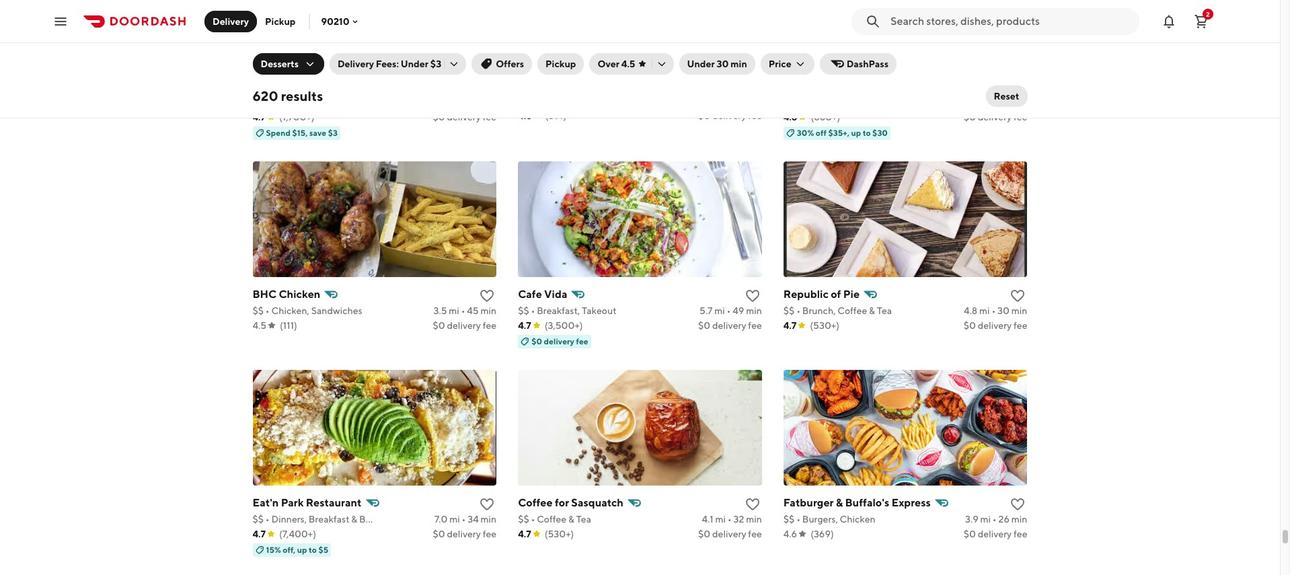Task type: vqa. For each thing, say whether or not it's contained in the screenshot.
Pastries
no



Task type: describe. For each thing, give the bounding box(es) containing it.
1 vertical spatial up
[[297, 545, 307, 555]]

$​0 delivery fee for chicken
[[433, 320, 497, 331]]

0 horizontal spatial chicken
[[279, 288, 320, 300]]

& left brunch
[[351, 514, 357, 525]]

3.5 mi • 45 min
[[434, 305, 497, 316]]

delivery for delivery
[[213, 16, 249, 27]]

under 30 min
[[687, 59, 747, 69]]

1 horizontal spatial up
[[851, 128, 861, 138]]

$$ for coffee for sasquatch
[[518, 514, 529, 525]]

2 vertical spatial coffee
[[537, 514, 567, 525]]

15% off, up to $5
[[266, 545, 328, 555]]

eat'n
[[253, 496, 279, 509]]

off,
[[283, 545, 295, 555]]

delivery for fatburger & buffalo's express
[[978, 529, 1012, 539]]

$$ • coffee & tea
[[518, 514, 591, 525]]

$​0 for vida
[[698, 320, 711, 331]]

delivery for coffee for sasquatch
[[712, 529, 746, 539]]

2 horizontal spatial 4.8
[[964, 305, 978, 316]]

$​0 for chicken
[[433, 320, 445, 331]]

smoothies
[[334, 97, 380, 107]]

4.8 for (391)
[[518, 110, 532, 121]]

under 30 min button
[[679, 53, 755, 75]]

of
[[831, 288, 841, 300]]

$​0 for of
[[964, 320, 976, 331]]

1 horizontal spatial 30
[[998, 305, 1010, 316]]

min for republic of pie
[[1012, 305, 1028, 316]]

90210
[[321, 16, 350, 27]]

fee for cafe vida
[[748, 320, 762, 331]]

30% off $35+, up to $30
[[797, 128, 888, 138]]

chicken,
[[271, 305, 309, 316]]

save
[[309, 128, 326, 138]]

cafe
[[518, 288, 542, 300]]

0 vertical spatial tea
[[877, 305, 892, 316]]

under inside button
[[687, 59, 715, 69]]

4.8 mi • 30 min
[[964, 305, 1028, 316]]

26
[[999, 514, 1010, 525]]

mi for eat'n park restaurant
[[450, 514, 460, 525]]

30%
[[797, 128, 814, 138]]

min for fatburger & buffalo's express
[[1012, 514, 1028, 525]]

mi for coffee for sasquatch
[[715, 514, 726, 525]]

bhc chicken
[[253, 288, 320, 300]]

for
[[555, 496, 569, 509]]

brunch
[[359, 514, 390, 525]]

$$ for fatburger & buffalo's express
[[784, 514, 795, 525]]

$35+,
[[828, 128, 850, 138]]

$3 for delivery fees: under $3
[[430, 59, 442, 69]]

$15,
[[292, 128, 308, 138]]

pie
[[843, 288, 860, 300]]

$5
[[318, 545, 328, 555]]

delivery button
[[205, 10, 257, 32]]

juice,
[[271, 97, 297, 107]]

34
[[468, 514, 479, 525]]

$30
[[873, 128, 888, 138]]

1 horizontal spatial chicken
[[840, 514, 876, 525]]

1 under from the left
[[401, 59, 429, 69]]

4.1
[[702, 514, 714, 525]]

republic of pie
[[784, 288, 860, 300]]

price button
[[761, 53, 814, 75]]

4.7 for coffee for sasquatch
[[518, 529, 531, 539]]

fee down (3,500+)
[[576, 336, 589, 346]]

fee for fatburger & buffalo's express
[[1014, 529, 1028, 539]]

takeout
[[582, 305, 617, 316]]

express
[[892, 496, 931, 509]]

2 horizontal spatial click to add this store to your saved list image
[[1010, 79, 1026, 95]]

off
[[816, 128, 827, 138]]

$​0 delivery fee for for
[[698, 529, 762, 539]]

$​0 delivery fee for park
[[433, 529, 497, 539]]

620 results
[[253, 88, 323, 104]]

4.5 inside button
[[621, 59, 635, 69]]

mi for republic of pie
[[980, 305, 990, 316]]

dinners,
[[271, 514, 307, 525]]

$$ for eat'n park restaurant
[[253, 514, 264, 525]]

delivery down under 30 min
[[712, 110, 746, 121]]

min for bhc chicken
[[481, 305, 497, 316]]

min for coffee for sasquatch
[[746, 514, 762, 525]]

delivery down (3,500+)
[[544, 336, 574, 346]]

click to add this store to your saved list image for republic of pie
[[1010, 288, 1026, 304]]

4.6
[[784, 529, 797, 539]]

delivery for robeks
[[447, 111, 481, 122]]

4.7 for cafe vida
[[518, 320, 531, 331]]

(1,700+)
[[279, 111, 315, 122]]

$$ for bhc chicken
[[253, 305, 264, 316]]

buffalo's
[[845, 496, 890, 509]]

(530+) for of
[[810, 320, 840, 331]]

4.7 for eat'n park restaurant
[[253, 529, 266, 539]]

7.0 mi • 34 min
[[435, 514, 497, 525]]

restaurant
[[306, 496, 362, 509]]

2.9
[[966, 97, 979, 107]]

3.9 mi • 26 min
[[965, 514, 1028, 525]]

& up $$ • burgers, chicken
[[836, 496, 843, 509]]

park
[[281, 496, 304, 509]]

robeks
[[253, 79, 290, 92]]

49
[[733, 305, 744, 316]]

$0 delivery fee
[[532, 336, 589, 346]]

$$ • chicken, sandwiches
[[253, 305, 362, 316]]

brunch,
[[802, 305, 836, 316]]

spend $15, save $3
[[266, 128, 338, 138]]

620
[[253, 88, 278, 104]]

& down the coffee for sasquatch
[[568, 514, 574, 525]]

7.0
[[435, 514, 448, 525]]

open menu image
[[52, 13, 69, 29]]

fee for coffee for sasquatch
[[748, 529, 762, 539]]

90210 button
[[321, 16, 360, 27]]

3.5
[[434, 305, 447, 316]]

delivery for bhc chicken
[[447, 320, 481, 331]]

$3 for spend $15, save $3
[[328, 128, 338, 138]]

2.9 mi • 28 min
[[966, 97, 1028, 107]]

3.9
[[965, 514, 979, 525]]

healthy
[[298, 97, 332, 107]]

28
[[999, 97, 1010, 107]]

desserts button
[[253, 53, 324, 75]]

results
[[281, 88, 323, 104]]

mi for cafe vida
[[715, 305, 725, 316]]

sandwiches
[[311, 305, 362, 316]]



Task type: locate. For each thing, give the bounding box(es) containing it.
0 vertical spatial 30
[[717, 59, 729, 69]]

min inside button
[[731, 59, 747, 69]]

$​0 delivery fee down 3.5 mi • 45 min
[[433, 320, 497, 331]]

cafe vida
[[518, 288, 567, 300]]

0 vertical spatial to
[[863, 128, 871, 138]]

$​0 for &
[[964, 529, 976, 539]]

$$ • dinners, breakfast & brunch
[[253, 514, 390, 525]]

0 vertical spatial up
[[851, 128, 861, 138]]

delivery inside button
[[213, 16, 249, 27]]

4.5 left (111)
[[253, 320, 266, 331]]

4.7 down the cafe
[[518, 320, 531, 331]]

30 inside button
[[717, 59, 729, 69]]

$​0 delivery fee down 4.1 mi • 32 min
[[698, 529, 762, 539]]

1 horizontal spatial $3
[[430, 59, 442, 69]]

coffee
[[838, 305, 867, 316], [518, 496, 553, 509], [537, 514, 567, 525]]

4.8 for (680+)
[[784, 111, 798, 122]]

fee down price button
[[748, 110, 762, 121]]

vida
[[544, 288, 567, 300]]

(111)
[[280, 320, 297, 331]]

fee down the 'reset'
[[1014, 111, 1028, 122]]

4.7 down republic
[[784, 320, 797, 331]]

$3 right save
[[328, 128, 338, 138]]

(530+) down the $$ • coffee & tea
[[545, 529, 574, 539]]

$$ • burgers, chicken
[[784, 514, 876, 525]]

dashpass button
[[820, 53, 897, 75]]

fee down 5.7 mi • 49 min
[[748, 320, 762, 331]]

tea
[[877, 305, 892, 316], [576, 514, 591, 525]]

up right off,
[[297, 545, 307, 555]]

$​0 delivery fee for vida
[[698, 320, 762, 331]]

tea right brunch,
[[877, 305, 892, 316]]

click to add this store to your saved list image up 2.9 mi • 28 min
[[1010, 79, 1026, 95]]

1 horizontal spatial delivery
[[338, 59, 374, 69]]

5.7 mi • 49 min
[[700, 305, 762, 316]]

&
[[869, 305, 875, 316], [836, 496, 843, 509], [351, 514, 357, 525], [568, 514, 574, 525]]

$0
[[532, 336, 542, 346]]

4.7 down eat'n
[[253, 529, 266, 539]]

0 horizontal spatial (530+)
[[545, 529, 574, 539]]

chicken
[[279, 288, 320, 300], [840, 514, 876, 525]]

click to add this store to your saved list image for cafe vida
[[745, 288, 761, 304]]

0 horizontal spatial tea
[[576, 514, 591, 525]]

fee down 4.1 mi • 32 min
[[748, 529, 762, 539]]

1 horizontal spatial pickup button
[[538, 53, 584, 75]]

pickup button left over at the left of page
[[538, 53, 584, 75]]

click to add this store to your saved list image
[[479, 288, 495, 304], [745, 288, 761, 304], [1010, 288, 1026, 304], [1010, 496, 1026, 512]]

2 button
[[1188, 8, 1215, 35]]

4.7 down 620
[[253, 111, 266, 122]]

1 vertical spatial to
[[309, 545, 317, 555]]

reset button
[[986, 85, 1028, 107]]

pickup up desserts
[[265, 16, 296, 27]]

click to add this store to your saved list image up 5.7 mi • 49 min
[[745, 288, 761, 304]]

0 vertical spatial chicken
[[279, 288, 320, 300]]

delivery down 3.9 mi • 26 min
[[978, 529, 1012, 539]]

1 horizontal spatial 4.5
[[621, 59, 635, 69]]

fatburger & buffalo's express
[[784, 496, 931, 509]]

mi for fatburger & buffalo's express
[[981, 514, 991, 525]]

4.7 for robeks
[[253, 111, 266, 122]]

chicken down fatburger & buffalo's express
[[840, 514, 876, 525]]

desserts
[[261, 59, 299, 69]]

coffee for sasquatch
[[518, 496, 624, 509]]

fee down '4.8 mi • 30 min'
[[1014, 320, 1028, 331]]

spend
[[266, 128, 291, 138]]

1 vertical spatial pickup
[[546, 59, 576, 69]]

$$ down bhc
[[253, 305, 264, 316]]

0 horizontal spatial 30
[[717, 59, 729, 69]]

$$ • brunch, coffee & tea
[[784, 305, 892, 316]]

$$ down republic
[[784, 305, 795, 316]]

chicken up the $$ • chicken, sandwiches
[[279, 288, 320, 300]]

$​0 delivery fee down '4.8 mi • 30 min'
[[964, 320, 1028, 331]]

fee for eat'n park restaurant
[[483, 529, 497, 539]]

click to add this store to your saved list image for coffee for sasquatch
[[745, 496, 761, 512]]

1 vertical spatial 4.5
[[253, 320, 266, 331]]

5.7
[[700, 305, 713, 316]]

$3 right fees:
[[430, 59, 442, 69]]

eat'n park restaurant
[[253, 496, 362, 509]]

fee down offers button
[[483, 111, 497, 122]]

dashpass
[[847, 59, 889, 69]]

Store search: begin typing to search for stores available on DoorDash text field
[[891, 14, 1132, 29]]

delivery fees: under $3
[[338, 59, 442, 69]]

0 vertical spatial pickup
[[265, 16, 296, 27]]

$$ for republic of pie
[[784, 305, 795, 316]]

0 horizontal spatial under
[[401, 59, 429, 69]]

delivery down 3.5 mi • 45 min
[[447, 320, 481, 331]]

to left $30
[[863, 128, 871, 138]]

burgers,
[[802, 514, 838, 525]]

0 horizontal spatial delivery
[[213, 16, 249, 27]]

click to add this store to your saved list image up 7.0 mi • 34 min
[[479, 496, 495, 512]]

$$ up 4.6
[[784, 514, 795, 525]]

offers button
[[472, 53, 532, 75]]

delivery for delivery fees: under $3
[[338, 59, 374, 69]]

min
[[731, 59, 747, 69], [1012, 97, 1028, 107], [481, 305, 497, 316], [746, 305, 762, 316], [1012, 305, 1028, 316], [481, 514, 497, 525], [746, 514, 762, 525], [1012, 514, 1028, 525]]

(3,500+)
[[545, 320, 583, 331]]

1 horizontal spatial tea
[[877, 305, 892, 316]]

min for eat'n park restaurant
[[481, 514, 497, 525]]

2 under from the left
[[687, 59, 715, 69]]

0 horizontal spatial pickup
[[265, 16, 296, 27]]

over 4.5 button
[[590, 53, 674, 75]]

$​0 delivery fee down offers button
[[433, 111, 497, 122]]

32
[[734, 514, 744, 525]]

fee down 3.9 mi • 26 min
[[1014, 529, 1028, 539]]

pickup left over at the left of page
[[546, 59, 576, 69]]

0 vertical spatial $3
[[430, 59, 442, 69]]

0 vertical spatial coffee
[[838, 305, 867, 316]]

1 horizontal spatial under
[[687, 59, 715, 69]]

delivery down '4.8 mi • 30 min'
[[978, 320, 1012, 331]]

2
[[1206, 10, 1210, 18]]

coffee up the $$ • coffee & tea
[[518, 496, 553, 509]]

4.7 for republic of pie
[[784, 320, 797, 331]]

0 vertical spatial 4.5
[[621, 59, 635, 69]]

(530+) down brunch,
[[810, 320, 840, 331]]

1 horizontal spatial to
[[863, 128, 871, 138]]

delivery for eat'n park restaurant
[[447, 529, 481, 539]]

1 vertical spatial (530+)
[[545, 529, 574, 539]]

delivery down 2.9 mi • 28 min
[[978, 111, 1012, 122]]

$​0 for for
[[698, 529, 711, 539]]

(391)
[[545, 110, 567, 121]]

click to add this store to your saved list image up '4.8 mi • 30 min'
[[1010, 288, 1026, 304]]

1 horizontal spatial pickup
[[546, 59, 576, 69]]

1 vertical spatial chicken
[[840, 514, 876, 525]]

sasquatch
[[571, 496, 624, 509]]

up right the $35+,
[[851, 128, 861, 138]]

0 horizontal spatial click to add this store to your saved list image
[[479, 496, 495, 512]]

coffee down for
[[537, 514, 567, 525]]

fee for republic of pie
[[1014, 320, 1028, 331]]

click to add this store to your saved list image up 3.5 mi • 45 min
[[479, 288, 495, 304]]

1 vertical spatial coffee
[[518, 496, 553, 509]]

up
[[851, 128, 861, 138], [297, 545, 307, 555]]

0 horizontal spatial $3
[[328, 128, 338, 138]]

$$ down eat'n
[[253, 514, 264, 525]]

$​0 delivery fee
[[698, 110, 762, 121], [433, 111, 497, 122], [964, 111, 1028, 122], [433, 320, 497, 331], [698, 320, 762, 331], [964, 320, 1028, 331], [433, 529, 497, 539], [698, 529, 762, 539], [964, 529, 1028, 539]]

$​0 for park
[[433, 529, 445, 539]]

0 vertical spatial delivery
[[213, 16, 249, 27]]

(680+)
[[811, 111, 840, 122]]

0 horizontal spatial pickup button
[[257, 10, 304, 32]]

$​0 delivery fee down 5.7 mi • 49 min
[[698, 320, 762, 331]]

click to add this store to your saved list image for bhc chicken
[[479, 288, 495, 304]]

4.7
[[253, 111, 266, 122], [518, 320, 531, 331], [784, 320, 797, 331], [253, 529, 266, 539], [518, 529, 531, 539]]

to left $5
[[309, 545, 317, 555]]

1 vertical spatial pickup button
[[538, 53, 584, 75]]

fee down 7.0 mi • 34 min
[[483, 529, 497, 539]]

0 horizontal spatial to
[[309, 545, 317, 555]]

1 vertical spatial $3
[[328, 128, 338, 138]]

notification bell image
[[1161, 13, 1177, 29]]

over 4.5
[[598, 59, 635, 69]]

(369)
[[811, 529, 834, 539]]

delivery down 5.7 mi • 49 min
[[712, 320, 746, 331]]

delivery down offers button
[[447, 111, 481, 122]]

1 vertical spatial delivery
[[338, 59, 374, 69]]

1 horizontal spatial (530+)
[[810, 320, 840, 331]]

min for cafe vida
[[746, 305, 762, 316]]

$$ down the cafe
[[518, 305, 529, 316]]

tea down the coffee for sasquatch
[[576, 514, 591, 525]]

$​0 delivery fee for &
[[964, 529, 1028, 539]]

pickup button up desserts
[[257, 10, 304, 32]]

republic
[[784, 288, 829, 300]]

1 vertical spatial 30
[[998, 305, 1010, 316]]

offers
[[496, 59, 524, 69]]

$​0 delivery fee down 7.0 mi • 34 min
[[433, 529, 497, 539]]

3 items, open order cart image
[[1194, 13, 1210, 29]]

$​0 delivery fee down under 30 min
[[698, 110, 762, 121]]

0 horizontal spatial 4.5
[[253, 320, 266, 331]]

$$
[[253, 97, 264, 107], [253, 305, 264, 316], [518, 305, 529, 316], [784, 305, 795, 316], [253, 514, 264, 525], [518, 514, 529, 525], [784, 514, 795, 525]]

$$ down robeks at the top left of the page
[[253, 97, 264, 107]]

0 horizontal spatial up
[[297, 545, 307, 555]]

click to add this store to your saved list image
[[1010, 79, 1026, 95], [479, 496, 495, 512], [745, 496, 761, 512]]

fees:
[[376, 59, 399, 69]]

mi for bhc chicken
[[449, 305, 459, 316]]

$​0 delivery fee for of
[[964, 320, 1028, 331]]

1 horizontal spatial click to add this store to your saved list image
[[745, 496, 761, 512]]

45
[[467, 305, 479, 316]]

fee
[[748, 110, 762, 121], [483, 111, 497, 122], [1014, 111, 1028, 122], [483, 320, 497, 331], [748, 320, 762, 331], [1014, 320, 1028, 331], [576, 336, 589, 346], [483, 529, 497, 539], [748, 529, 762, 539], [1014, 529, 1028, 539]]

fee for bhc chicken
[[483, 320, 497, 331]]

15%
[[266, 545, 281, 555]]

(530+) for for
[[545, 529, 574, 539]]

delivery for cafe vida
[[712, 320, 746, 331]]

0 vertical spatial pickup button
[[257, 10, 304, 32]]

1 horizontal spatial 4.8
[[784, 111, 798, 122]]

$$ down the coffee for sasquatch
[[518, 514, 529, 525]]

1 vertical spatial tea
[[576, 514, 591, 525]]

delivery down 4.1 mi • 32 min
[[712, 529, 746, 539]]

4.1 mi • 32 min
[[702, 514, 762, 525]]

click to add this store to your saved list image for fatburger & buffalo's express
[[1010, 496, 1026, 512]]

$​0 delivery fee down 3.9 mi • 26 min
[[964, 529, 1028, 539]]

click to add this store to your saved list image up 3.9 mi • 26 min
[[1010, 496, 1026, 512]]

4.7 down the $$ • coffee & tea
[[518, 529, 531, 539]]

$3
[[430, 59, 442, 69], [328, 128, 338, 138]]

coffee down pie
[[838, 305, 867, 316]]

0 horizontal spatial 4.8
[[518, 110, 532, 121]]

click to add this store to your saved list image up 4.1 mi • 32 min
[[745, 496, 761, 512]]

delivery down 7.0 mi • 34 min
[[447, 529, 481, 539]]

reset
[[994, 91, 1020, 102]]

$$ • breakfast, takeout
[[518, 305, 617, 316]]

pickup button
[[257, 10, 304, 32], [538, 53, 584, 75]]

$$ for cafe vida
[[518, 305, 529, 316]]

mi
[[981, 97, 991, 107], [449, 305, 459, 316], [715, 305, 725, 316], [980, 305, 990, 316], [450, 514, 460, 525], [715, 514, 726, 525], [981, 514, 991, 525]]

breakfast,
[[537, 305, 580, 316]]

$​0
[[698, 110, 711, 121], [433, 111, 445, 122], [964, 111, 976, 122], [433, 320, 445, 331], [698, 320, 711, 331], [964, 320, 976, 331], [433, 529, 445, 539], [698, 529, 711, 539], [964, 529, 976, 539]]

fee down 3.5 mi • 45 min
[[483, 320, 497, 331]]

price
[[769, 59, 792, 69]]

4.5 right over at the left of page
[[621, 59, 635, 69]]

0 vertical spatial (530+)
[[810, 320, 840, 331]]

& right brunch,
[[869, 305, 875, 316]]

fee for robeks
[[483, 111, 497, 122]]

(7,400+)
[[279, 529, 316, 539]]

$$ • juice, healthy smoothies
[[253, 97, 380, 107]]

click to add this store to your saved list image for eat'n park restaurant
[[479, 496, 495, 512]]

over
[[598, 59, 620, 69]]

$​0 delivery fee down 2.9 mi • 28 min
[[964, 111, 1028, 122]]

fatburger
[[784, 496, 834, 509]]

delivery for republic of pie
[[978, 320, 1012, 331]]

breakfast
[[309, 514, 350, 525]]



